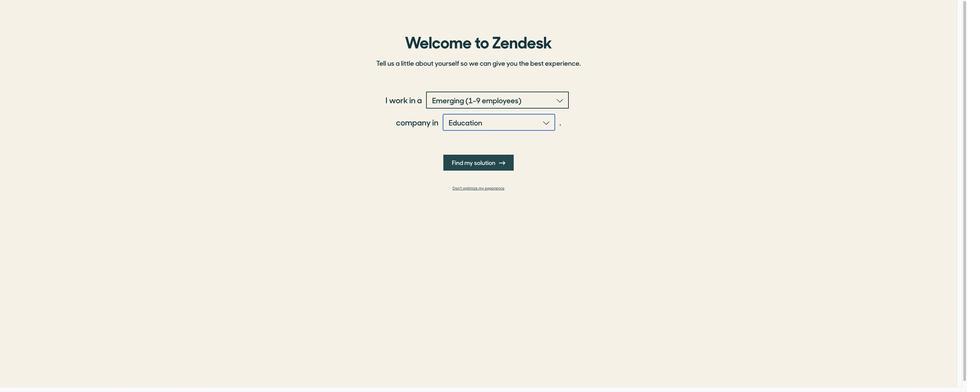 Task type: locate. For each thing, give the bounding box(es) containing it.
0 vertical spatial my
[[465, 158, 473, 167]]

don't optimize my experience link
[[373, 186, 585, 191]]

1 vertical spatial my
[[479, 186, 484, 191]]

0 horizontal spatial a
[[396, 58, 400, 68]]

company in
[[396, 117, 439, 128]]

a right work
[[417, 94, 422, 106]]

company
[[396, 117, 431, 128]]

tell us a little about yourself so we can give you the best experience.
[[377, 58, 581, 68]]

don't optimize my experience
[[453, 186, 505, 191]]

we
[[469, 58, 479, 68]]

my right optimize
[[479, 186, 484, 191]]

0 vertical spatial a
[[396, 58, 400, 68]]

best
[[531, 58, 544, 68]]

in right work
[[410, 94, 416, 106]]

a
[[396, 58, 400, 68], [417, 94, 422, 106]]

i
[[386, 94, 388, 106]]

give
[[493, 58, 506, 68]]

about
[[416, 58, 434, 68]]

1 horizontal spatial a
[[417, 94, 422, 106]]

tell
[[377, 58, 386, 68]]

my
[[465, 158, 473, 167], [479, 186, 484, 191]]

don't
[[453, 186, 462, 191]]

can
[[480, 58, 492, 68]]

1 vertical spatial in
[[433, 117, 439, 128]]

work
[[389, 94, 408, 106]]

1 horizontal spatial my
[[479, 186, 484, 191]]

us
[[388, 58, 395, 68]]

i work in a
[[386, 94, 422, 106]]

0 vertical spatial in
[[410, 94, 416, 106]]

little
[[401, 58, 414, 68]]

0 horizontal spatial my
[[465, 158, 473, 167]]

in right company
[[433, 117, 439, 128]]

in
[[410, 94, 416, 106], [433, 117, 439, 128]]

1 vertical spatial a
[[417, 94, 422, 106]]

a right us
[[396, 58, 400, 68]]

my right find
[[465, 158, 473, 167]]

optimize
[[463, 186, 478, 191]]



Task type: vqa. For each thing, say whether or not it's contained in the screenshot.
the bottommost 'in'
yes



Task type: describe. For each thing, give the bounding box(es) containing it.
welcome
[[405, 30, 472, 53]]

1 horizontal spatial in
[[433, 117, 439, 128]]

you
[[507, 58, 518, 68]]

0 horizontal spatial in
[[410, 94, 416, 106]]

experience
[[485, 186, 505, 191]]

solution
[[474, 158, 496, 167]]

so
[[461, 58, 468, 68]]

arrow right image
[[500, 160, 506, 166]]

the
[[519, 58, 529, 68]]

find     my solution button
[[444, 155, 514, 171]]

zendesk
[[492, 30, 553, 53]]

welcome to zendesk
[[405, 30, 553, 53]]

experience.
[[545, 58, 581, 68]]

to
[[475, 30, 489, 53]]

find     my solution
[[452, 158, 497, 167]]

yourself
[[435, 58, 460, 68]]

.
[[560, 117, 562, 128]]

find
[[452, 158, 464, 167]]

my inside find     my solution 'button'
[[465, 158, 473, 167]]



